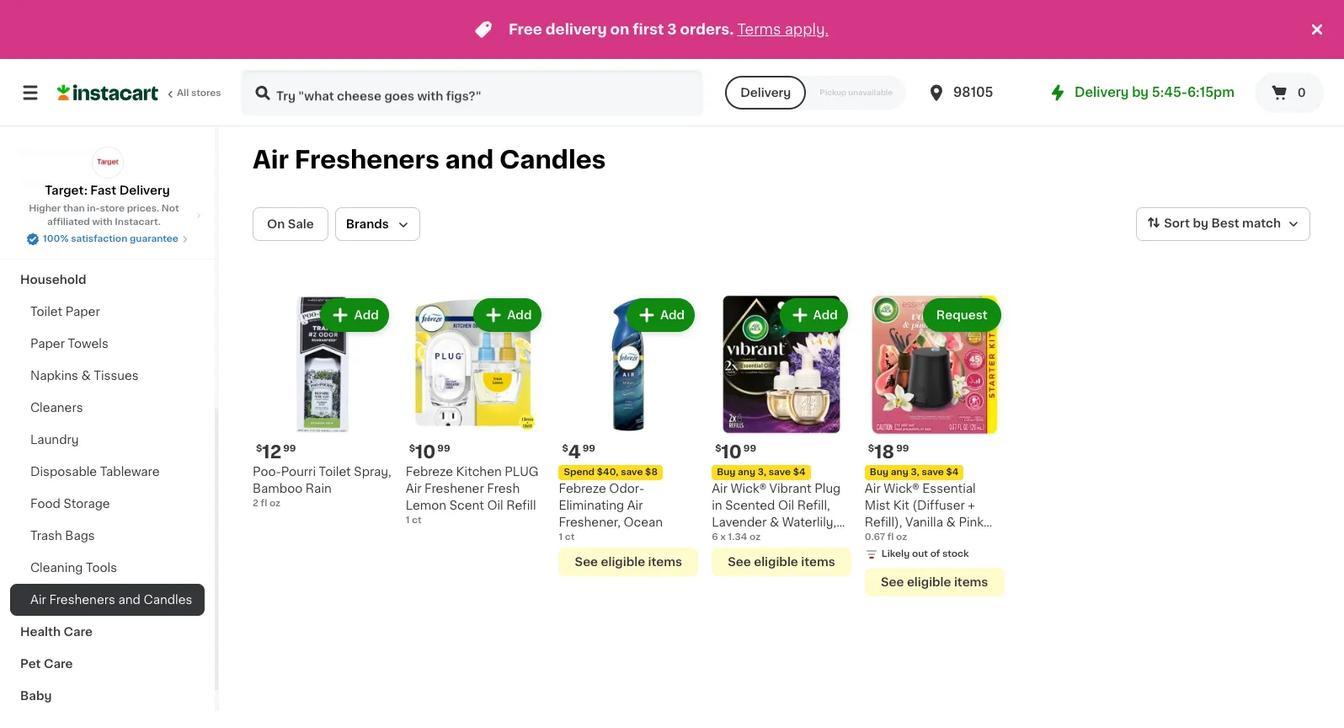 Task type: vqa. For each thing, say whether or not it's contained in the screenshot.
Product group containing 4
yes



Task type: locate. For each thing, give the bounding box(es) containing it.
see eligible items button down the air wick® vibrant plug in scented oil refill, lavender & waterlily, air freshener
[[712, 548, 852, 576]]

items
[[802, 556, 836, 568], [648, 556, 683, 568], [955, 576, 989, 588]]

out
[[913, 549, 929, 558]]

1 3, from the left
[[758, 467, 767, 477]]

see down likely
[[881, 576, 905, 588]]

care right pet
[[44, 658, 73, 670]]

pourri
[[281, 466, 316, 478]]

buy any 3, save $4 down $ 18 99
[[870, 467, 959, 477]]

air up health
[[30, 594, 46, 606]]

eligible down likely out of stock
[[907, 576, 952, 588]]

air up likely out of stock
[[915, 533, 931, 545]]

see eligible items for 4
[[575, 556, 683, 568]]

request
[[937, 309, 988, 321]]

2 horizontal spatial see eligible items button
[[865, 568, 1005, 596]]

2 horizontal spatial save
[[922, 467, 944, 477]]

$ inside $ 12 99
[[256, 444, 262, 453]]

0 horizontal spatial $4
[[794, 467, 806, 477]]

1 $ from the left
[[256, 444, 262, 453]]

1 horizontal spatial see eligible items
[[728, 556, 836, 568]]

1 99 from the left
[[283, 444, 296, 453]]

2 oil from the left
[[487, 499, 504, 511]]

all stores
[[177, 88, 221, 98]]

items for 18
[[955, 576, 989, 588]]

5 product group from the left
[[865, 295, 1005, 596]]

buy down 18
[[870, 467, 889, 477]]

lavender
[[712, 516, 767, 528]]

$ 10 99 up scented
[[716, 443, 757, 461]]

trash bags link
[[10, 520, 205, 552]]

99 for air wick® essential mist kit (diffuser + refill), vanilla & pink papaya, air freshener
[[897, 444, 910, 453]]

1 horizontal spatial candles
[[500, 147, 606, 172]]

soda & water
[[20, 146, 103, 158]]

1 vertical spatial fresheners
[[49, 594, 115, 606]]

air
[[253, 147, 289, 172], [712, 483, 728, 494], [406, 483, 422, 494], [865, 483, 881, 494], [628, 499, 643, 511], [712, 533, 728, 545], [915, 533, 931, 545], [30, 594, 46, 606]]

$ for febreze odor- eliminating air freshener, ocean
[[562, 444, 569, 453]]

paper up napkins
[[30, 338, 65, 350]]

see for 4
[[575, 556, 598, 568]]

1 horizontal spatial save
[[769, 467, 791, 477]]

ct inside febreze kitchen plug air freshener fresh lemon scent oil refill 1 ct
[[412, 515, 422, 525]]

1 inside febreze kitchen plug air freshener fresh lemon scent oil refill 1 ct
[[406, 515, 410, 525]]

&
[[54, 146, 64, 158], [65, 178, 75, 190], [81, 370, 91, 382], [770, 516, 780, 528], [947, 516, 956, 528]]

by right the sort
[[1194, 218, 1209, 229]]

see eligible items down the air wick® vibrant plug in scented oil refill, lavender & waterlily, air freshener
[[728, 556, 836, 568]]

cleaning
[[30, 562, 83, 574]]

Best match Sort by field
[[1137, 207, 1311, 241]]

air fresheners and candles down search field
[[253, 147, 606, 172]]

0 vertical spatial paper
[[65, 306, 100, 318]]

items down stock in the bottom of the page
[[955, 576, 989, 588]]

3 save from the left
[[922, 467, 944, 477]]

0 horizontal spatial see eligible items button
[[559, 548, 699, 576]]

2 buy from the left
[[870, 467, 889, 477]]

1 horizontal spatial toilet
[[319, 466, 351, 478]]

oz
[[270, 499, 281, 508], [750, 532, 761, 542], [897, 532, 908, 542]]

febreze down spend
[[559, 483, 607, 494]]

storage
[[64, 498, 110, 510]]

2 10 from the left
[[415, 443, 436, 461]]

$ 10 99 for febreze kitchen plug air freshener fresh lemon scent oil refill
[[409, 443, 451, 461]]

2 horizontal spatial see eligible items
[[881, 576, 989, 588]]

freshener up stock in the bottom of the page
[[934, 533, 994, 545]]

1 any from the left
[[738, 467, 756, 477]]

on
[[267, 218, 285, 230]]

wick®
[[731, 483, 767, 494], [884, 483, 920, 494]]

poo-pourri toilet spray, bamboo rain 2 fl oz
[[253, 466, 392, 508]]

0 horizontal spatial and
[[118, 594, 141, 606]]

air fresheners and candles
[[253, 147, 606, 172], [30, 594, 192, 606]]

99 for febreze odor- eliminating air freshener, ocean
[[583, 444, 596, 453]]

1 down 'lemon'
[[406, 515, 410, 525]]

2 any from the left
[[891, 467, 909, 477]]

& for napkins
[[81, 370, 91, 382]]

1 horizontal spatial buy any 3, save $4
[[870, 467, 959, 477]]

10 for febreze kitchen plug air freshener fresh lemon scent oil refill
[[415, 443, 436, 461]]

99 right 18
[[897, 444, 910, 453]]

air wick® vibrant plug in scented oil refill, lavender & waterlily, air freshener
[[712, 483, 841, 545]]

air up 'lemon'
[[406, 483, 422, 494]]

0 horizontal spatial oz
[[270, 499, 281, 508]]

air up on
[[253, 147, 289, 172]]

buy any 3, save $4 up vibrant
[[717, 467, 806, 477]]

trash bags
[[30, 530, 95, 542]]

0 horizontal spatial see
[[575, 556, 598, 568]]

1 buy from the left
[[717, 467, 736, 477]]

0 horizontal spatial items
[[648, 556, 683, 568]]

1 horizontal spatial see
[[728, 556, 752, 568]]

wick® inside the air wick® vibrant plug in scented oil refill, lavender & waterlily, air freshener
[[731, 483, 767, 494]]

3 add from the left
[[661, 309, 685, 321]]

0 horizontal spatial 3,
[[758, 467, 767, 477]]

freshener up scent
[[425, 483, 484, 494]]

items down waterlily,
[[802, 556, 836, 568]]

0.67 fl oz
[[865, 532, 908, 542]]

0 horizontal spatial buy any 3, save $4
[[717, 467, 806, 477]]

freshener
[[425, 483, 484, 494], [731, 533, 791, 545], [934, 533, 994, 545]]

napkins & tissues link
[[10, 360, 205, 392]]

see
[[728, 556, 752, 568], [575, 556, 598, 568], [881, 576, 905, 588]]

0 horizontal spatial eligible
[[601, 556, 646, 568]]

sports drinks
[[20, 210, 103, 222]]

febreze for 10
[[406, 466, 453, 478]]

1 vertical spatial fl
[[888, 532, 894, 542]]

0 vertical spatial air fresheners and candles
[[253, 147, 606, 172]]

fresheners inside air fresheners and candles link
[[49, 594, 115, 606]]

delivery inside button
[[741, 87, 792, 99]]

0 horizontal spatial febreze
[[406, 466, 453, 478]]

$ up spend
[[562, 444, 569, 453]]

100% satisfaction guarantee button
[[26, 229, 189, 246]]

None search field
[[241, 69, 704, 116]]

oz up likely
[[897, 532, 908, 542]]

1 horizontal spatial delivery
[[741, 87, 792, 99]]

freshener down lavender
[[731, 533, 791, 545]]

Search field
[[243, 71, 702, 115]]

paper up towels
[[65, 306, 100, 318]]

any down $ 18 99
[[891, 467, 909, 477]]

higher than in-store prices. not affiliated with instacart. link
[[13, 202, 201, 229]]

disposable tableware link
[[10, 456, 205, 488]]

ct inside febreze odor- eliminating air freshener, ocean 1 ct
[[565, 532, 575, 542]]

99 right 12
[[283, 444, 296, 453]]

2 $ from the left
[[716, 444, 722, 453]]

see down 1.34
[[728, 556, 752, 568]]

buy any 3, save $4 for 10
[[717, 467, 806, 477]]

0 horizontal spatial 1
[[406, 515, 410, 525]]

3, up (diffuser
[[911, 467, 920, 477]]

0 horizontal spatial candles
[[144, 594, 192, 606]]

toilet down household at left top
[[30, 306, 62, 318]]

by for delivery
[[1133, 86, 1149, 99]]

febreze for spend $40, save $8
[[559, 483, 607, 494]]

4 add from the left
[[814, 309, 838, 321]]

4 $ from the left
[[562, 444, 569, 453]]

& left the pink
[[947, 516, 956, 528]]

see for 18
[[881, 576, 905, 588]]

febreze inside febreze kitchen plug air freshener fresh lemon scent oil refill 1 ct
[[406, 466, 453, 478]]

3 $ from the left
[[409, 444, 415, 453]]

see eligible items button down of
[[865, 568, 1005, 596]]

0 horizontal spatial air fresheners and candles
[[30, 594, 192, 606]]

wick® up kit
[[884, 483, 920, 494]]

1 vertical spatial by
[[1194, 218, 1209, 229]]

3 product group from the left
[[559, 295, 699, 576]]

$ for air wick® essential mist kit (diffuser + refill), vanilla & pink papaya, air freshener
[[869, 444, 875, 453]]

2 $ 10 99 from the left
[[409, 443, 451, 461]]

1 horizontal spatial ct
[[565, 532, 575, 542]]

cleaning tools link
[[10, 552, 205, 584]]

wick® for 10
[[731, 483, 767, 494]]

fl inside poo-pourri toilet spray, bamboo rain 2 fl oz
[[261, 499, 267, 508]]

save up odor-
[[621, 467, 643, 477]]

add for third add button from right
[[507, 309, 532, 321]]

terms
[[738, 23, 782, 36]]

air inside febreze kitchen plug air freshener fresh lemon scent oil refill 1 ct
[[406, 483, 422, 494]]

tissues
[[94, 370, 139, 382]]

$ 12 99
[[256, 443, 296, 461]]

0 horizontal spatial any
[[738, 467, 756, 477]]

odor-
[[610, 483, 645, 494]]

1 horizontal spatial buy
[[870, 467, 889, 477]]

add for fourth add button from the right
[[354, 309, 379, 321]]

2 3, from the left
[[911, 467, 920, 477]]

1 horizontal spatial 10
[[722, 443, 742, 461]]

1 $4 from the left
[[794, 467, 806, 477]]

2 buy any 3, save $4 from the left
[[870, 467, 959, 477]]

buy for 18
[[870, 467, 889, 477]]

5 99 from the left
[[897, 444, 910, 453]]

see eligible items down ocean
[[575, 556, 683, 568]]

fresheners down the cleaning tools
[[49, 594, 115, 606]]

toilet inside poo-pourri toilet spray, bamboo rain 2 fl oz
[[319, 466, 351, 478]]

$4 up essential
[[947, 467, 959, 477]]

2 save from the left
[[621, 467, 643, 477]]

4 add button from the left
[[782, 300, 847, 330]]

2 wick® from the left
[[884, 483, 920, 494]]

save up essential
[[922, 467, 944, 477]]

2 horizontal spatial items
[[955, 576, 989, 588]]

$ 4 99
[[562, 443, 596, 461]]

0 vertical spatial febreze
[[406, 466, 453, 478]]

0 horizontal spatial buy
[[717, 467, 736, 477]]

0 horizontal spatial see eligible items
[[575, 556, 683, 568]]

plug
[[505, 466, 539, 478]]

toilet up rain
[[319, 466, 351, 478]]

bags
[[65, 530, 95, 542]]

0 horizontal spatial $ 10 99
[[409, 443, 451, 461]]

1 vertical spatial 1
[[559, 532, 563, 542]]

fresheners
[[295, 147, 440, 172], [49, 594, 115, 606]]

best
[[1212, 218, 1240, 229]]

(diffuser
[[913, 499, 966, 511]]

0 vertical spatial fl
[[261, 499, 267, 508]]

1 vertical spatial and
[[118, 594, 141, 606]]

1 horizontal spatial $4
[[947, 467, 959, 477]]

see eligible items button down ocean
[[559, 548, 699, 576]]

0 horizontal spatial fl
[[261, 499, 267, 508]]

limited time offer region
[[0, 0, 1308, 59]]

1 horizontal spatial wick®
[[884, 483, 920, 494]]

ct
[[412, 515, 422, 525], [565, 532, 575, 542]]

fl right 2
[[261, 499, 267, 508]]

99 up scented
[[744, 444, 757, 453]]

& left the tea at the top left of page
[[65, 178, 75, 190]]

1 oil from the left
[[779, 499, 795, 511]]

oz down bamboo
[[270, 499, 281, 508]]

and
[[445, 147, 494, 172], [118, 594, 141, 606]]

than
[[63, 204, 85, 213]]

delivery for delivery by 5:45-6:15pm
[[1075, 86, 1130, 99]]

1 horizontal spatial 3,
[[911, 467, 920, 477]]

5 $ from the left
[[869, 444, 875, 453]]

product group containing 12
[[253, 295, 392, 510]]

ct down 'lemon'
[[412, 515, 422, 525]]

fl right 0.67
[[888, 532, 894, 542]]

1 horizontal spatial $ 10 99
[[716, 443, 757, 461]]

see eligible items down of
[[881, 576, 989, 588]]

1 horizontal spatial freshener
[[731, 533, 791, 545]]

4 99 from the left
[[583, 444, 596, 453]]

99 for air wick® vibrant plug in scented oil refill, lavender & waterlily, air freshener
[[744, 444, 757, 453]]

0 vertical spatial fresheners
[[295, 147, 440, 172]]

2 product group from the left
[[406, 295, 546, 527]]

oz inside poo-pourri toilet spray, bamboo rain 2 fl oz
[[270, 499, 281, 508]]

sports drinks link
[[10, 200, 205, 232]]

food
[[30, 498, 61, 510]]

2 add from the left
[[507, 309, 532, 321]]

& for soda
[[54, 146, 64, 158]]

1 $ 10 99 from the left
[[716, 443, 757, 461]]

0 vertical spatial 1
[[406, 515, 410, 525]]

wick® inside air wick® essential mist kit (diffuser + refill), vanilla & pink papaya, air freshener
[[884, 483, 920, 494]]

4 product group from the left
[[712, 295, 852, 576]]

1 horizontal spatial fl
[[888, 532, 894, 542]]

1 vertical spatial ct
[[565, 532, 575, 542]]

99 right the 4
[[583, 444, 596, 453]]

$ up in
[[716, 444, 722, 453]]

0 vertical spatial by
[[1133, 86, 1149, 99]]

& left tissues
[[81, 370, 91, 382]]

$ 10 99
[[716, 443, 757, 461], [409, 443, 451, 461]]

by
[[1133, 86, 1149, 99], [1194, 218, 1209, 229]]

99
[[283, 444, 296, 453], [744, 444, 757, 453], [438, 444, 451, 453], [583, 444, 596, 453], [897, 444, 910, 453]]

1 10 from the left
[[722, 443, 742, 461]]

ct down freshener,
[[565, 532, 575, 542]]

febreze odor- eliminating air freshener, ocean 1 ct
[[559, 483, 663, 542]]

laundry
[[30, 434, 79, 446]]

eligible down 6 x 1.34 oz
[[754, 556, 799, 568]]

2 $4 from the left
[[947, 467, 959, 477]]

2 horizontal spatial delivery
[[1075, 86, 1130, 99]]

1 horizontal spatial by
[[1194, 218, 1209, 229]]

0 horizontal spatial toilet
[[30, 306, 62, 318]]

$ 10 99 up 'lemon'
[[409, 443, 451, 461]]

soda & water link
[[10, 136, 205, 168]]

2 99 from the left
[[744, 444, 757, 453]]

2 horizontal spatial freshener
[[934, 533, 994, 545]]

eligible down ocean
[[601, 556, 646, 568]]

1 horizontal spatial 1
[[559, 532, 563, 542]]

freshener inside the air wick® vibrant plug in scented oil refill, lavender & waterlily, air freshener
[[731, 533, 791, 545]]

0 horizontal spatial freshener
[[425, 483, 484, 494]]

1 horizontal spatial febreze
[[559, 483, 607, 494]]

0 vertical spatial care
[[64, 626, 93, 638]]

$ inside $ 4 99
[[562, 444, 569, 453]]

& down scented
[[770, 516, 780, 528]]

0 horizontal spatial save
[[621, 467, 643, 477]]

0 horizontal spatial wick®
[[731, 483, 767, 494]]

1 vertical spatial febreze
[[559, 483, 607, 494]]

$4 up vibrant
[[794, 467, 806, 477]]

see eligible items for 10
[[728, 556, 836, 568]]

and down search field
[[445, 147, 494, 172]]

1 wick® from the left
[[731, 483, 767, 494]]

0 horizontal spatial fresheners
[[49, 594, 115, 606]]

prices.
[[127, 204, 159, 213]]

wick® up scented
[[731, 483, 767, 494]]

plug
[[815, 483, 841, 494]]

oil
[[779, 499, 795, 511], [487, 499, 504, 511]]

10 up in
[[722, 443, 742, 461]]

air up ocean
[[628, 499, 643, 511]]

0 horizontal spatial oil
[[487, 499, 504, 511]]

1 product group from the left
[[253, 295, 392, 510]]

oz right 1.34
[[750, 532, 761, 542]]

2 horizontal spatial see
[[881, 576, 905, 588]]

1 horizontal spatial and
[[445, 147, 494, 172]]

100%
[[43, 234, 69, 244]]

1 horizontal spatial items
[[802, 556, 836, 568]]

1 vertical spatial care
[[44, 658, 73, 670]]

items for 10
[[802, 556, 836, 568]]

99 inside $ 18 99
[[897, 444, 910, 453]]

fresheners up "brands"
[[295, 147, 440, 172]]

0
[[1298, 87, 1307, 99]]

spend $40, save $8
[[564, 467, 658, 477]]

10 for buy any 3, save $4
[[722, 443, 742, 461]]

3 add button from the left
[[629, 300, 694, 330]]

any up scented
[[738, 467, 756, 477]]

and up health care link
[[118, 594, 141, 606]]

on
[[611, 23, 630, 36]]

0 vertical spatial candles
[[500, 147, 606, 172]]

1 vertical spatial toilet
[[319, 466, 351, 478]]

by left '5:45-'
[[1133, 86, 1149, 99]]

care for health care
[[64, 626, 93, 638]]

99 up febreze kitchen plug air freshener fresh lemon scent oil refill 1 ct on the bottom left of the page
[[438, 444, 451, 453]]

air fresheners and candles link
[[10, 584, 205, 616]]

2 horizontal spatial eligible
[[907, 576, 952, 588]]

add
[[354, 309, 379, 321], [507, 309, 532, 321], [661, 309, 685, 321], [814, 309, 838, 321]]

febreze up 'lemon'
[[406, 466, 453, 478]]

brands button
[[335, 207, 420, 241]]

1 horizontal spatial eligible
[[754, 556, 799, 568]]

1 horizontal spatial any
[[891, 467, 909, 477]]

$ up 'lemon'
[[409, 444, 415, 453]]

product group
[[253, 295, 392, 510], [406, 295, 546, 527], [559, 295, 699, 576], [712, 295, 852, 576], [865, 295, 1005, 596]]

care right health
[[64, 626, 93, 638]]

2
[[253, 499, 259, 508]]

instacart logo image
[[57, 83, 158, 103]]

$ 18 99
[[869, 443, 910, 461]]

10 up 'lemon'
[[415, 443, 436, 461]]

1 horizontal spatial oil
[[779, 499, 795, 511]]

buy up in
[[717, 467, 736, 477]]

0 vertical spatial toilet
[[30, 306, 62, 318]]

10
[[722, 443, 742, 461], [415, 443, 436, 461]]

1 add button from the left
[[322, 300, 387, 330]]

air up mist
[[865, 483, 881, 494]]

0 horizontal spatial by
[[1133, 86, 1149, 99]]

0 horizontal spatial ct
[[412, 515, 422, 525]]

$ up poo-
[[256, 444, 262, 453]]

see for 10
[[728, 556, 752, 568]]

see eligible items button for 4
[[559, 548, 699, 576]]

1
[[406, 515, 410, 525], [559, 532, 563, 542]]

see down freshener,
[[575, 556, 598, 568]]

match
[[1243, 218, 1282, 229]]

delivery left '5:45-'
[[1075, 86, 1130, 99]]

oil down vibrant
[[779, 499, 795, 511]]

eligible for 10
[[754, 556, 799, 568]]

$ inside $ 18 99
[[869, 444, 875, 453]]

1 buy any 3, save $4 from the left
[[717, 467, 806, 477]]

save for 18
[[922, 467, 944, 477]]

service type group
[[726, 76, 907, 110]]

1 horizontal spatial see eligible items button
[[712, 548, 852, 576]]

save
[[769, 467, 791, 477], [621, 467, 643, 477], [922, 467, 944, 477]]

3, up scented
[[758, 467, 767, 477]]

99 inside $ 12 99
[[283, 444, 296, 453]]

0 button
[[1256, 72, 1325, 113]]

delivery up prices.
[[119, 185, 170, 196]]

99 inside $ 4 99
[[583, 444, 596, 453]]

0 horizontal spatial 10
[[415, 443, 436, 461]]

1 add from the left
[[354, 309, 379, 321]]

delivery down "terms" at the top right of page
[[741, 87, 792, 99]]

febreze inside febreze odor- eliminating air freshener, ocean 1 ct
[[559, 483, 607, 494]]

0.67
[[865, 532, 886, 542]]

oil down fresh
[[487, 499, 504, 511]]

0 vertical spatial ct
[[412, 515, 422, 525]]

guarantee
[[130, 234, 179, 244]]

1 save from the left
[[769, 467, 791, 477]]

1 vertical spatial paper
[[30, 338, 65, 350]]

save up vibrant
[[769, 467, 791, 477]]

1 down freshener,
[[559, 532, 563, 542]]

any for 10
[[738, 467, 756, 477]]

& right 'soda'
[[54, 146, 64, 158]]

air fresheners and candles up health care link
[[30, 594, 192, 606]]

by inside field
[[1194, 218, 1209, 229]]

poo-
[[253, 466, 281, 478]]

items down ocean
[[648, 556, 683, 568]]

$ up mist
[[869, 444, 875, 453]]



Task type: describe. For each thing, give the bounding box(es) containing it.
napkins & tissues
[[30, 370, 139, 382]]

delivery by 5:45-6:15pm link
[[1048, 83, 1235, 103]]

towels
[[68, 338, 109, 350]]

product group containing 18
[[865, 295, 1005, 596]]

0 horizontal spatial delivery
[[119, 185, 170, 196]]

eligible for 18
[[907, 576, 952, 588]]

vibrant
[[770, 483, 812, 494]]

store
[[100, 204, 125, 213]]

$ 10 99 for buy any 3, save $4
[[716, 443, 757, 461]]

3, for 10
[[758, 467, 767, 477]]

brands
[[346, 218, 389, 230]]

toilet paper
[[30, 306, 100, 318]]

$4 for 10
[[794, 467, 806, 477]]

paper towels link
[[10, 328, 205, 360]]

oil inside the air wick® vibrant plug in scented oil refill, lavender & waterlily, air freshener
[[779, 499, 795, 511]]

tableware
[[100, 466, 160, 478]]

see eligible items button for 18
[[865, 568, 1005, 596]]

air inside febreze odor- eliminating air freshener, ocean 1 ct
[[628, 499, 643, 511]]

eliminating
[[559, 499, 625, 511]]

3 99 from the left
[[438, 444, 451, 453]]

target: fast delivery logo image
[[91, 147, 123, 179]]

freshener inside air wick® essential mist kit (diffuser + refill), vanilla & pink papaya, air freshener
[[934, 533, 994, 545]]

wick® for 18
[[884, 483, 920, 494]]

$ for air wick® vibrant plug in scented oil refill, lavender & waterlily, air freshener
[[716, 444, 722, 453]]

health
[[20, 626, 61, 638]]

1 inside febreze odor- eliminating air freshener, ocean 1 ct
[[559, 532, 563, 542]]

pet
[[20, 658, 41, 670]]

oil inside febreze kitchen plug air freshener fresh lemon scent oil refill 1 ct
[[487, 499, 504, 511]]

2 add button from the left
[[475, 300, 541, 330]]

cleaning tools
[[30, 562, 117, 574]]

kit
[[894, 499, 910, 511]]

pet care
[[20, 658, 73, 670]]

sale
[[288, 218, 314, 230]]

febreze kitchen plug air freshener fresh lemon scent oil refill 1 ct
[[406, 466, 539, 525]]

buy any 3, save $4 for 18
[[870, 467, 959, 477]]

0 horizontal spatial paper
[[30, 338, 65, 350]]

vanilla
[[906, 516, 944, 528]]

trash
[[30, 530, 62, 542]]

18
[[875, 443, 895, 461]]

pink
[[959, 516, 984, 528]]

all stores link
[[57, 69, 222, 116]]

$4 for 18
[[947, 467, 959, 477]]

affiliated
[[47, 217, 90, 227]]

$40,
[[597, 467, 619, 477]]

likely out of stock
[[882, 549, 970, 558]]

by for sort
[[1194, 218, 1209, 229]]

scent
[[450, 499, 484, 511]]

food storage
[[30, 498, 110, 510]]

x
[[721, 532, 726, 542]]

disposable
[[30, 466, 97, 478]]

tools
[[86, 562, 117, 574]]

on sale button
[[253, 207, 328, 241]]

mist
[[865, 499, 891, 511]]

terms apply. link
[[738, 23, 829, 36]]

napkins
[[30, 370, 78, 382]]

add for 1st add button from right
[[814, 309, 838, 321]]

instacart.
[[115, 217, 161, 227]]

coffee & tea link
[[10, 168, 205, 200]]

delivery for delivery
[[741, 87, 792, 99]]

water
[[67, 146, 103, 158]]

& inside air wick® essential mist kit (diffuser + refill), vanilla & pink papaya, air freshener
[[947, 516, 956, 528]]

air up in
[[712, 483, 728, 494]]

best match
[[1212, 218, 1282, 229]]

1 horizontal spatial air fresheners and candles
[[253, 147, 606, 172]]

1 horizontal spatial fresheners
[[295, 147, 440, 172]]

1 horizontal spatial paper
[[65, 306, 100, 318]]

pantry link
[[10, 232, 205, 264]]

buy for 10
[[717, 467, 736, 477]]

soda
[[20, 146, 51, 158]]

essential
[[923, 483, 976, 494]]

sort by
[[1165, 218, 1209, 229]]

stock
[[943, 549, 970, 558]]

sort
[[1165, 218, 1191, 229]]

air left 1.34
[[712, 533, 728, 545]]

refill,
[[798, 499, 831, 511]]

delivery button
[[726, 76, 807, 110]]

1 vertical spatial candles
[[144, 594, 192, 606]]

juice link
[[10, 104, 205, 136]]

lemon
[[406, 499, 447, 511]]

& for coffee
[[65, 178, 75, 190]]

refill),
[[865, 516, 903, 528]]

target: fast delivery
[[45, 185, 170, 196]]

baby link
[[10, 680, 205, 711]]

& inside the air wick® vibrant plug in scented oil refill, lavender & waterlily, air freshener
[[770, 516, 780, 528]]

waterlily,
[[783, 516, 837, 528]]

freshener,
[[559, 516, 621, 528]]

tea
[[78, 178, 99, 190]]

baby
[[20, 690, 52, 702]]

6:15pm
[[1188, 86, 1235, 99]]

spray,
[[354, 466, 392, 478]]

apply.
[[785, 23, 829, 36]]

4
[[569, 443, 581, 461]]

food storage link
[[10, 488, 205, 520]]

scented
[[726, 499, 776, 511]]

care for pet care
[[44, 658, 73, 670]]

pet care link
[[10, 648, 205, 680]]

cleaners
[[30, 402, 83, 414]]

laundry link
[[10, 424, 205, 456]]

5:45-
[[1153, 86, 1188, 99]]

household link
[[10, 264, 205, 296]]

add for 3rd add button
[[661, 309, 685, 321]]

bamboo
[[253, 483, 303, 494]]

1 vertical spatial air fresheners and candles
[[30, 594, 192, 606]]

1 horizontal spatial oz
[[750, 532, 761, 542]]

higher
[[29, 204, 61, 213]]

ocean
[[624, 516, 663, 528]]

98105
[[954, 86, 994, 99]]

stores
[[191, 88, 221, 98]]

free
[[509, 23, 543, 36]]

first
[[633, 23, 664, 36]]

eligible for 4
[[601, 556, 646, 568]]

items for 4
[[648, 556, 683, 568]]

papaya,
[[865, 533, 912, 545]]

rain
[[306, 483, 332, 494]]

see eligible items button for 10
[[712, 548, 852, 576]]

drinks
[[64, 210, 103, 222]]

refill
[[507, 499, 536, 511]]

see eligible items for 18
[[881, 576, 989, 588]]

juice
[[20, 114, 54, 126]]

freshener inside febreze kitchen plug air freshener fresh lemon scent oil refill 1 ct
[[425, 483, 484, 494]]

any for 18
[[891, 467, 909, 477]]

3, for 18
[[911, 467, 920, 477]]

0 vertical spatial and
[[445, 147, 494, 172]]

2 horizontal spatial oz
[[897, 532, 908, 542]]

health care
[[20, 626, 93, 638]]

product group containing 4
[[559, 295, 699, 576]]

save for 10
[[769, 467, 791, 477]]

delivery
[[546, 23, 607, 36]]

on sale
[[267, 218, 314, 230]]



